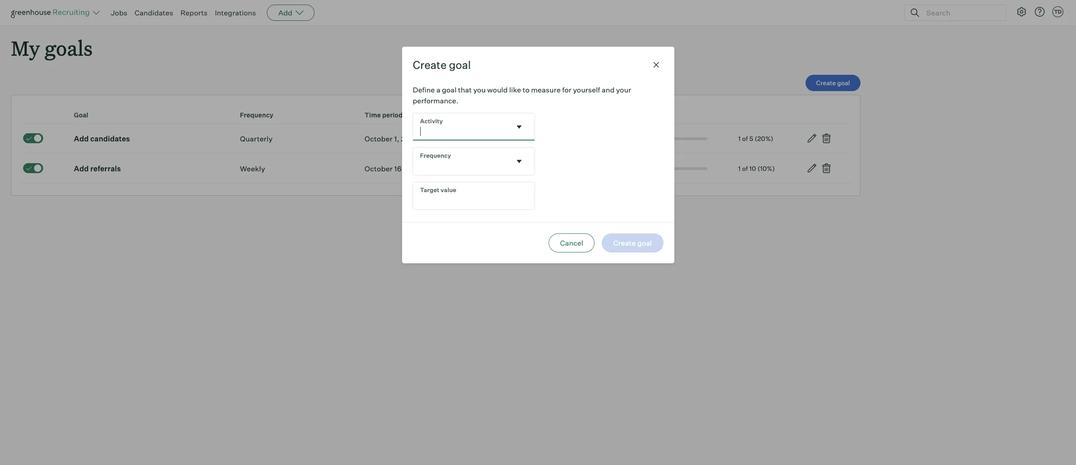 Task type: vqa. For each thing, say whether or not it's contained in the screenshot.
Designer San Francisco
no



Task type: locate. For each thing, give the bounding box(es) containing it.
2023 right 16,
[[405, 164, 423, 173]]

2023
[[401, 134, 419, 143], [474, 134, 492, 143], [405, 164, 423, 173], [472, 164, 490, 173]]

goal
[[449, 58, 471, 72], [837, 79, 850, 87], [442, 85, 457, 94]]

None checkbox
[[23, 133, 43, 143], [23, 163, 43, 173], [23, 133, 43, 143], [23, 163, 43, 173]]

remove goal icon image
[[821, 133, 832, 144], [821, 163, 832, 174]]

october left 16,
[[365, 164, 393, 173]]

1 edit goal icon image from the top
[[807, 133, 818, 144]]

greenhouse recruiting image
[[11, 7, 93, 18]]

None text field
[[413, 148, 511, 175]]

1 vertical spatial of
[[742, 165, 748, 172]]

0 vertical spatial none field
[[413, 113, 534, 141]]

frequency
[[240, 111, 274, 119]]

1 vertical spatial edit goal icon image
[[807, 163, 818, 174]]

-
[[421, 134, 424, 143], [425, 164, 428, 173]]

10
[[750, 165, 756, 172]]

1 1 from the top
[[738, 135, 741, 142]]

1 vertical spatial add
[[74, 134, 89, 143]]

None field
[[413, 113, 534, 141], [413, 148, 534, 175]]

of left 10
[[742, 165, 748, 172]]

1 vertical spatial progress bar
[[614, 167, 708, 170]]

period
[[382, 111, 403, 119]]

1 of 5 (20%)
[[738, 135, 774, 142]]

remove goal icon image for october 16, 2023 - october 22, 2023
[[821, 163, 832, 174]]

1 vertical spatial 1
[[738, 165, 741, 172]]

october for october 16, 2023 - october 22, 2023
[[365, 164, 393, 173]]

0 horizontal spatial create goal
[[413, 58, 471, 72]]

october
[[365, 134, 393, 143], [365, 164, 393, 173], [430, 164, 458, 173]]

0 vertical spatial -
[[421, 134, 424, 143]]

2 1 from the top
[[738, 165, 741, 172]]

cancel
[[560, 239, 583, 248]]

2023 right 22,
[[472, 164, 490, 173]]

integrations
[[215, 8, 256, 17]]

jobs
[[111, 8, 127, 17]]

0 vertical spatial progress bar
[[614, 137, 708, 140]]

- left december
[[421, 134, 424, 143]]

(10%)
[[758, 165, 775, 172]]

performance.
[[413, 96, 459, 105]]

1 none field from the top
[[413, 113, 534, 141]]

2023 right the 31,
[[474, 134, 492, 143]]

- right 16,
[[425, 164, 428, 173]]

- for december
[[421, 134, 424, 143]]

1 vertical spatial create
[[816, 79, 836, 87]]

create goal inside create goal button
[[816, 79, 850, 87]]

goals
[[45, 34, 93, 61]]

add for add
[[278, 8, 292, 17]]

and
[[602, 85, 615, 94]]

0 vertical spatial 1
[[738, 135, 741, 142]]

1 horizontal spatial create
[[816, 79, 836, 87]]

td button
[[1051, 5, 1065, 19]]

add referrals
[[74, 164, 121, 173]]

1 for october 1, 2023 - december 31, 2023
[[738, 135, 741, 142]]

1 left 10
[[738, 165, 741, 172]]

my goals
[[11, 34, 93, 61]]

toggle flyout image
[[515, 122, 524, 131]]

0 vertical spatial add
[[278, 8, 292, 17]]

cancel button
[[549, 234, 595, 253]]

1 horizontal spatial create goal
[[816, 79, 850, 87]]

1 left the '5'
[[738, 135, 741, 142]]

Search text field
[[924, 6, 998, 19]]

2 remove goal icon image from the top
[[821, 163, 832, 174]]

1 remove goal icon image from the top
[[821, 133, 832, 144]]

of for october 16, 2023 - october 22, 2023
[[742, 165, 748, 172]]

october 16, 2023 - october 22, 2023
[[365, 164, 490, 173]]

of
[[742, 135, 748, 142], [742, 165, 748, 172]]

0 vertical spatial create
[[413, 58, 447, 72]]

1
[[738, 135, 741, 142], [738, 165, 741, 172]]

1 horizontal spatial -
[[425, 164, 428, 173]]

1 vertical spatial -
[[425, 164, 428, 173]]

october left 22,
[[430, 164, 458, 173]]

0 vertical spatial create goal
[[413, 58, 471, 72]]

of left the '5'
[[742, 135, 748, 142]]

1 of from the top
[[742, 135, 748, 142]]

22,
[[460, 164, 471, 173]]

1 vertical spatial remove goal icon image
[[821, 163, 832, 174]]

td
[[1054, 9, 1062, 15]]

2 progress bar from the top
[[614, 167, 708, 170]]

(20%)
[[755, 135, 774, 142]]

december
[[426, 134, 461, 143]]

none field down the 31,
[[413, 148, 534, 175]]

1 of 10 (10%)
[[738, 165, 775, 172]]

none field up toggle flyout field
[[413, 113, 534, 141]]

0 horizontal spatial -
[[421, 134, 424, 143]]

add
[[278, 8, 292, 17], [74, 134, 89, 143], [74, 164, 89, 173]]

create
[[413, 58, 447, 72], [816, 79, 836, 87]]

create goal
[[413, 58, 471, 72], [816, 79, 850, 87]]

None number field
[[413, 182, 534, 210]]

0 vertical spatial edit goal icon image
[[807, 133, 818, 144]]

2 of from the top
[[742, 165, 748, 172]]

0 vertical spatial remove goal icon image
[[821, 133, 832, 144]]

october left 1,
[[365, 134, 393, 143]]

- for october
[[425, 164, 428, 173]]

a
[[436, 85, 440, 94]]

add inside popup button
[[278, 8, 292, 17]]

5
[[750, 135, 753, 142]]

2 none field from the top
[[413, 148, 534, 175]]

october 1, 2023 - december 31, 2023
[[365, 134, 492, 143]]

None text field
[[413, 113, 511, 141]]

edit goal icon image
[[807, 133, 818, 144], [807, 163, 818, 174]]

1 progress bar from the top
[[614, 137, 708, 140]]

that
[[458, 85, 472, 94]]

0 vertical spatial of
[[742, 135, 748, 142]]

2 edit goal icon image from the top
[[807, 163, 818, 174]]

to
[[523, 85, 530, 94]]

2 vertical spatial add
[[74, 164, 89, 173]]

1 vertical spatial create goal
[[816, 79, 850, 87]]

0 horizontal spatial create
[[413, 58, 447, 72]]

define a goal that you would like to measure for yourself and your performance.
[[413, 85, 631, 105]]

progress bar
[[614, 137, 708, 140], [614, 167, 708, 170]]

goal inside button
[[837, 79, 850, 87]]

1 vertical spatial none field
[[413, 148, 534, 175]]



Task type: describe. For each thing, give the bounding box(es) containing it.
of for october 1, 2023 - december 31, 2023
[[742, 135, 748, 142]]

2023 right 1,
[[401, 134, 419, 143]]

define
[[413, 85, 435, 94]]

weekly
[[240, 164, 265, 173]]

you
[[473, 85, 486, 94]]

referrals
[[90, 164, 121, 173]]

like
[[509, 85, 521, 94]]

jobs link
[[111, 8, 127, 17]]

integrations link
[[215, 8, 256, 17]]

add for add candidates
[[74, 134, 89, 143]]

would
[[487, 85, 508, 94]]

1 for october 16, 2023 - october 22, 2023
[[738, 165, 741, 172]]

quarterly
[[240, 134, 273, 143]]

candidates
[[135, 8, 173, 17]]

toggle flyout image
[[515, 157, 524, 166]]

edit goal icon image for october 16, 2023 - october 22, 2023
[[807, 163, 818, 174]]

close modal icon image
[[651, 59, 662, 70]]

remove goal icon image for october 1, 2023 - december 31, 2023
[[821, 133, 832, 144]]

add candidates
[[74, 134, 130, 143]]

configure image
[[1016, 6, 1027, 17]]

goal
[[74, 111, 88, 119]]

create goal button
[[806, 75, 861, 91]]

measure
[[531, 85, 561, 94]]

td button
[[1053, 6, 1064, 17]]

edit goal icon image for october 1, 2023 - december 31, 2023
[[807, 133, 818, 144]]

candidates
[[90, 134, 130, 143]]

october for october 1, 2023 - december 31, 2023
[[365, 134, 393, 143]]

reports
[[180, 8, 208, 17]]

for
[[562, 85, 572, 94]]

candidates link
[[135, 8, 173, 17]]

31,
[[463, 134, 473, 143]]

progress bar for october 1, 2023 - december 31, 2023
[[614, 137, 708, 140]]

create inside button
[[816, 79, 836, 87]]

add for add referrals
[[74, 164, 89, 173]]

your
[[616, 85, 631, 94]]

16,
[[394, 164, 404, 173]]

time period
[[365, 111, 403, 119]]

time
[[365, 111, 381, 119]]

1,
[[394, 134, 399, 143]]

progress bar for october 16, 2023 - october 22, 2023
[[614, 167, 708, 170]]

goal inside the define a goal that you would like to measure for yourself and your performance.
[[442, 85, 457, 94]]

none field toggle flyout
[[413, 113, 534, 141]]

my
[[11, 34, 40, 61]]

yourself
[[573, 85, 600, 94]]

add button
[[267, 5, 315, 21]]

reports link
[[180, 8, 208, 17]]



